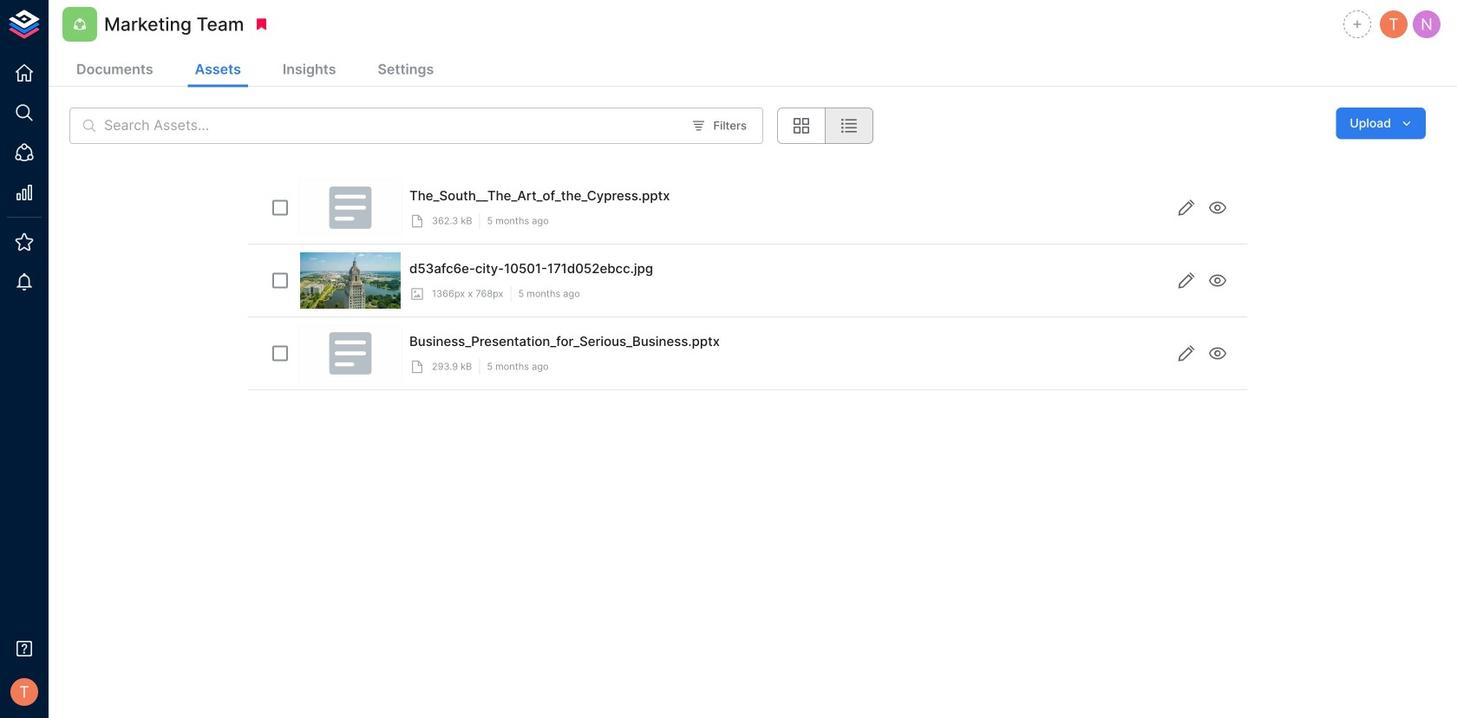 Task type: locate. For each thing, give the bounding box(es) containing it.
group
[[777, 108, 873, 144]]

remove bookmark image
[[254, 16, 269, 32]]

d53afc6e city 10501 171d052ebcc.jpg image
[[300, 252, 401, 309]]

Search Assets... text field
[[104, 108, 681, 144]]



Task type: vqa. For each thing, say whether or not it's contained in the screenshot.
SEARCH ASSETS... text box on the left top
yes



